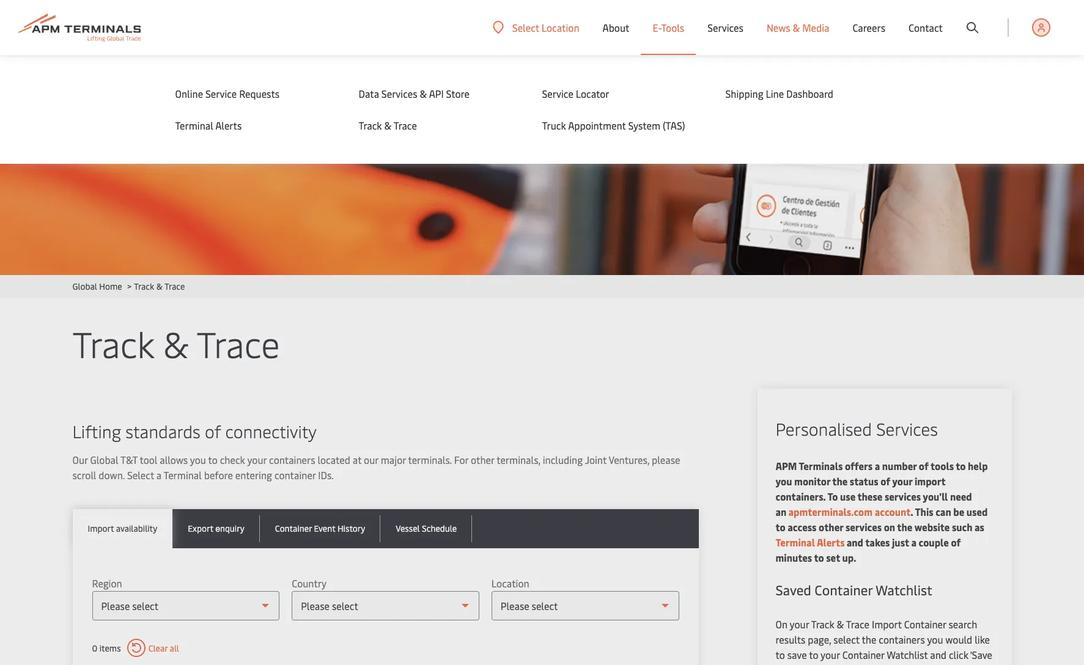 Task type: locate. For each thing, give the bounding box(es) containing it.
0 vertical spatial services
[[708, 21, 744, 34]]

website
[[915, 521, 950, 534]]

1 horizontal spatial location
[[542, 20, 580, 34]]

the inside on your track & trace import container search results page, select the containers you would like to save to your container watchlist and click 'save containers'. access and update your contai
[[862, 633, 877, 647]]

your up results
[[790, 618, 810, 631]]

2 vertical spatial you
[[928, 633, 944, 647]]

entering
[[235, 469, 272, 482]]

couple
[[919, 536, 950, 549]]

a for tools
[[875, 460, 881, 473]]

1 vertical spatial import
[[872, 618, 902, 631]]

alerts
[[216, 119, 242, 132], [817, 536, 845, 549]]

system
[[629, 119, 661, 132]]

0 horizontal spatial services
[[382, 87, 418, 100]]

about button
[[603, 0, 630, 55]]

shipping
[[726, 87, 764, 100]]

a right offers
[[875, 460, 881, 473]]

global home > track & trace
[[73, 281, 185, 292]]

allows
[[160, 453, 188, 467]]

1 vertical spatial you
[[776, 475, 793, 488]]

line
[[766, 87, 785, 100]]

terminals.
[[408, 453, 452, 467]]

media
[[803, 21, 830, 34]]

import up update
[[872, 618, 902, 631]]

a down tool
[[157, 469, 162, 482]]

1 vertical spatial terminal
[[164, 469, 202, 482]]

0 horizontal spatial containers
[[269, 453, 315, 467]]

you down apm
[[776, 475, 793, 488]]

schedule
[[422, 523, 457, 535]]

import
[[88, 523, 114, 535], [872, 618, 902, 631]]

container up the access
[[843, 649, 885, 662]]

service up truck
[[542, 87, 574, 100]]

1 vertical spatial alerts
[[817, 536, 845, 549]]

alerts down online service requests
[[216, 119, 242, 132]]

terminal up minutes
[[776, 536, 816, 549]]

to inside the apm terminals offers a number of tools to help you monitor the status of your import containers. to use these services you'll need an
[[957, 460, 966, 473]]

terminal alerts link down online service requests link
[[175, 119, 334, 132]]

0 horizontal spatial a
[[157, 469, 162, 482]]

of up check
[[205, 420, 221, 443]]

0 horizontal spatial other
[[471, 453, 495, 467]]

to down an
[[776, 521, 786, 534]]

container left the event in the left bottom of the page
[[275, 523, 312, 535]]

and up up.
[[847, 536, 864, 549]]

global inside our global t&t tool allows you to check your containers located at our major terminals. for other terminals, including joint ventures, please scroll down. select a terminal before entering container ids.
[[90, 453, 118, 467]]

container
[[275, 523, 312, 535], [815, 581, 873, 600], [905, 618, 947, 631], [843, 649, 885, 662]]

1 horizontal spatial you
[[776, 475, 793, 488]]

to left set
[[815, 551, 825, 565]]

2 vertical spatial the
[[862, 633, 877, 647]]

1 vertical spatial services
[[382, 87, 418, 100]]

2 horizontal spatial you
[[928, 633, 944, 647]]

of
[[205, 420, 221, 443], [920, 460, 929, 473], [881, 475, 891, 488], [952, 536, 961, 549]]

container up would
[[905, 618, 947, 631]]

1 horizontal spatial other
[[819, 521, 844, 534]]

0 horizontal spatial select
[[127, 469, 154, 482]]

2 vertical spatial and
[[861, 664, 877, 666]]

1 horizontal spatial alerts
[[817, 536, 845, 549]]

your up entering
[[247, 453, 267, 467]]

you'll
[[924, 490, 949, 504]]

you left would
[[928, 633, 944, 647]]

other right 'for'
[[471, 453, 495, 467]]

services up .
[[885, 490, 922, 504]]

&
[[793, 21, 801, 34], [420, 87, 427, 100], [385, 119, 392, 132], [156, 281, 163, 292], [163, 319, 189, 368], [837, 618, 845, 631]]

watchlist
[[876, 581, 933, 600], [887, 649, 928, 662]]

ventures,
[[609, 453, 650, 467]]

global
[[73, 281, 97, 292], [90, 453, 118, 467]]

contact
[[909, 21, 944, 34]]

to left help
[[957, 460, 966, 473]]

1 vertical spatial track & trace
[[73, 319, 280, 368]]

services up 'takes'
[[846, 521, 882, 534]]

other down apmterminals.com on the right bottom
[[819, 521, 844, 534]]

track right >
[[134, 281, 154, 292]]

container inside button
[[275, 523, 312, 535]]

a inside the apm terminals offers a number of tools to help you monitor the status of your import containers. to use these services you'll need an
[[875, 460, 881, 473]]

terminal down allows
[[164, 469, 202, 482]]

before
[[204, 469, 233, 482]]

2 vertical spatial terminal
[[776, 536, 816, 549]]

1 vertical spatial services
[[846, 521, 882, 534]]

1 vertical spatial location
[[492, 577, 530, 590]]

an
[[776, 505, 787, 519]]

0 horizontal spatial the
[[833, 475, 848, 488]]

data services & api store link
[[359, 87, 518, 100]]

services
[[885, 490, 922, 504], [846, 521, 882, 534]]

you right allows
[[190, 453, 206, 467]]

would
[[946, 633, 973, 647]]

locator
[[576, 87, 610, 100]]

0 vertical spatial select
[[513, 20, 540, 34]]

0 horizontal spatial location
[[492, 577, 530, 590]]

1 horizontal spatial services
[[708, 21, 744, 34]]

the up to
[[833, 475, 848, 488]]

a right just
[[912, 536, 917, 549]]

0 horizontal spatial import
[[88, 523, 114, 535]]

0 vertical spatial track & trace
[[359, 119, 417, 132]]

services right the tools
[[708, 21, 744, 34]]

the inside the apm terminals offers a number of tools to help you monitor the status of your import containers. to use these services you'll need an
[[833, 475, 848, 488]]

the right on
[[898, 521, 913, 534]]

as
[[975, 521, 985, 534]]

1 horizontal spatial the
[[862, 633, 877, 647]]

0 vertical spatial location
[[542, 20, 580, 34]]

your inside the apm terminals offers a number of tools to help you monitor the status of your import containers. to use these services you'll need an
[[893, 475, 913, 488]]

select location button
[[493, 20, 580, 34]]

major
[[381, 453, 406, 467]]

joint
[[585, 453, 607, 467]]

services for data services & api store
[[382, 87, 418, 100]]

your down number
[[893, 475, 913, 488]]

of down such in the right bottom of the page
[[952, 536, 961, 549]]

containers
[[269, 453, 315, 467], [879, 633, 926, 647]]

1 horizontal spatial service
[[542, 87, 574, 100]]

truck appointment system (tas)
[[542, 119, 686, 132]]

the right select at the bottom right of the page
[[862, 633, 877, 647]]

country
[[292, 577, 327, 590]]

online
[[175, 87, 203, 100]]

clear all
[[148, 643, 179, 654]]

container down up.
[[815, 581, 873, 600]]

careers button
[[853, 0, 886, 55]]

and
[[847, 536, 864, 549], [931, 649, 947, 662], [861, 664, 877, 666]]

and right the access
[[861, 664, 877, 666]]

trace inside on your track & trace import container search results page, select the containers you would like to save to your container watchlist and click 'save containers'. access and update your contai
[[847, 618, 870, 631]]

data
[[359, 87, 379, 100]]

news & media
[[767, 21, 830, 34]]

0 vertical spatial services
[[885, 490, 922, 504]]

services up number
[[877, 417, 939, 441]]

containers up container
[[269, 453, 315, 467]]

tab list
[[73, 510, 699, 549]]

0 horizontal spatial you
[[190, 453, 206, 467]]

2 vertical spatial services
[[877, 417, 939, 441]]

0 vertical spatial containers
[[269, 453, 315, 467]]

containers inside on your track & trace import container search results page, select the containers you would like to save to your container watchlist and click 'save containers'. access and update your contai
[[879, 633, 926, 647]]

contact button
[[909, 0, 944, 55]]

0 vertical spatial and
[[847, 536, 864, 549]]

1 horizontal spatial import
[[872, 618, 902, 631]]

0 horizontal spatial alerts
[[216, 119, 242, 132]]

1 horizontal spatial containers
[[879, 633, 926, 647]]

services
[[708, 21, 744, 34], [382, 87, 418, 100], [877, 417, 939, 441]]

1 vertical spatial watchlist
[[887, 649, 928, 662]]

1 horizontal spatial services
[[885, 490, 922, 504]]

watchlist inside on your track & trace import container search results page, select the containers you would like to save to your container watchlist and click 'save containers'. access and update your contai
[[887, 649, 928, 662]]

your up the access
[[821, 649, 841, 662]]

0 vertical spatial the
[[833, 475, 848, 488]]

& inside news & media popup button
[[793, 21, 801, 34]]

watchlist up update
[[887, 649, 928, 662]]

containers up update
[[879, 633, 926, 647]]

1 vertical spatial the
[[898, 521, 913, 534]]

global left home on the left
[[73, 281, 97, 292]]

1 vertical spatial other
[[819, 521, 844, 534]]

terminal inside . this can be used to access other services on the website such as terminal alerts
[[776, 536, 816, 549]]

set
[[827, 551, 841, 565]]

of up import
[[920, 460, 929, 473]]

to up containers'.
[[810, 649, 819, 662]]

and left click
[[931, 649, 947, 662]]

terminal inside our global t&t tool allows you to check your containers located at our major terminals. for other terminals, including joint ventures, please scroll down. select a terminal before entering container ids.
[[164, 469, 202, 482]]

standards
[[126, 420, 201, 443]]

our
[[364, 453, 379, 467]]

you inside our global t&t tool allows you to check your containers located at our major terminals. for other terminals, including joint ventures, please scroll down. select a terminal before entering container ids.
[[190, 453, 206, 467]]

import
[[915, 475, 946, 488]]

home
[[99, 281, 122, 292]]

0 vertical spatial other
[[471, 453, 495, 467]]

service locator
[[542, 87, 610, 100]]

2 horizontal spatial the
[[898, 521, 913, 534]]

to up before
[[208, 453, 218, 467]]

global home link
[[73, 281, 122, 292]]

save
[[788, 649, 807, 662]]

vessel
[[396, 523, 420, 535]]

service right online
[[206, 87, 237, 100]]

to
[[828, 490, 839, 504]]

t&t
[[121, 453, 138, 467]]

services right the data
[[382, 87, 418, 100]]

offers
[[846, 460, 873, 473]]

0 horizontal spatial terminal alerts link
[[175, 119, 334, 132]]

0 horizontal spatial service
[[206, 87, 237, 100]]

event
[[314, 523, 336, 535]]

terminal alerts link down 'access'
[[776, 536, 845, 549]]

status
[[850, 475, 879, 488]]

careers
[[853, 21, 886, 34]]

1 horizontal spatial track & trace
[[359, 119, 417, 132]]

'save
[[971, 649, 993, 662]]

the inside . this can be used to access other services on the website such as terminal alerts
[[898, 521, 913, 534]]

monitor
[[795, 475, 831, 488]]

1 vertical spatial containers
[[879, 633, 926, 647]]

0 vertical spatial you
[[190, 453, 206, 467]]

watchlist down just
[[876, 581, 933, 600]]

a inside the and takes just a couple of minutes to set up.
[[912, 536, 917, 549]]

on
[[776, 618, 788, 631]]

tt image
[[0, 55, 1085, 275]]

import inside on your track & trace import container search results page, select the containers you would like to save to your container watchlist and click 'save containers'. access and update your contai
[[872, 618, 902, 631]]

global up down.
[[90, 453, 118, 467]]

1 service from the left
[[206, 87, 237, 100]]

track & trace
[[359, 119, 417, 132], [73, 319, 280, 368]]

2 horizontal spatial a
[[912, 536, 917, 549]]

use
[[841, 490, 856, 504]]

1 vertical spatial select
[[127, 469, 154, 482]]

be
[[954, 505, 965, 519]]

import availability
[[88, 523, 157, 535]]

track inside on your track & trace import container search results page, select the containers you would like to save to your container watchlist and click 'save containers'. access and update your contai
[[812, 618, 835, 631]]

1 horizontal spatial terminal alerts link
[[776, 536, 845, 549]]

2 horizontal spatial services
[[877, 417, 939, 441]]

alerts up set
[[817, 536, 845, 549]]

0 items
[[92, 643, 121, 654]]

0 vertical spatial import
[[88, 523, 114, 535]]

clear
[[148, 643, 168, 654]]

trace
[[394, 119, 417, 132], [165, 281, 185, 292], [197, 319, 280, 368], [847, 618, 870, 631]]

number
[[883, 460, 917, 473]]

store
[[446, 87, 470, 100]]

import left availability
[[88, 523, 114, 535]]

track up 'page,'
[[812, 618, 835, 631]]

.
[[911, 505, 914, 519]]

track down home on the left
[[73, 319, 154, 368]]

1 vertical spatial terminal alerts link
[[776, 536, 845, 549]]

e-tools button
[[653, 0, 685, 55]]

1 horizontal spatial a
[[875, 460, 881, 473]]

select location
[[513, 20, 580, 34]]

1 vertical spatial global
[[90, 453, 118, 467]]

access
[[829, 664, 858, 666]]

saved container watchlist
[[776, 581, 933, 600]]

region
[[92, 577, 122, 590]]

0 horizontal spatial track & trace
[[73, 319, 280, 368]]

requests
[[239, 87, 280, 100]]

to inside our global t&t tool allows you to check your containers located at our major terminals. for other terminals, including joint ventures, please scroll down. select a terminal before entering container ids.
[[208, 453, 218, 467]]

terminal down online
[[175, 119, 213, 132]]

0 horizontal spatial services
[[846, 521, 882, 534]]



Task type: describe. For each thing, give the bounding box(es) containing it.
apm
[[776, 460, 798, 473]]

lifting
[[73, 420, 121, 443]]

located
[[318, 453, 351, 467]]

services inside the apm terminals offers a number of tools to help you monitor the status of your import containers. to use these services you'll need an
[[885, 490, 922, 504]]

your inside our global t&t tool allows you to check your containers located at our major terminals. for other terminals, including joint ventures, please scroll down. select a terminal before entering container ids.
[[247, 453, 267, 467]]

all
[[170, 643, 179, 654]]

truck
[[542, 119, 566, 132]]

track & trace link
[[359, 119, 518, 132]]

used
[[967, 505, 988, 519]]

container event history button
[[260, 510, 381, 549]]

shipping line dashboard link
[[726, 87, 885, 100]]

clear all button
[[127, 639, 179, 658]]

tools
[[931, 460, 955, 473]]

personalised
[[776, 417, 873, 441]]

0 vertical spatial global
[[73, 281, 97, 292]]

ids.
[[318, 469, 334, 482]]

tools
[[662, 21, 685, 34]]

terminals,
[[497, 453, 541, 467]]

the for number
[[833, 475, 848, 488]]

tool
[[140, 453, 158, 467]]

items
[[100, 643, 121, 654]]

tab list containing import availability
[[73, 510, 699, 549]]

other inside our global t&t tool allows you to check your containers located at our major terminals. for other terminals, including joint ventures, please scroll down. select a terminal before entering container ids.
[[471, 453, 495, 467]]

just
[[893, 536, 910, 549]]

container
[[275, 469, 316, 482]]

container event history
[[275, 523, 365, 535]]

click
[[950, 649, 969, 662]]

and takes just a couple of minutes to set up.
[[776, 536, 961, 565]]

of down number
[[881, 475, 891, 488]]

0 vertical spatial alerts
[[216, 119, 242, 132]]

you inside the apm terminals offers a number of tools to help you monitor the status of your import containers. to use these services you'll need an
[[776, 475, 793, 488]]

account
[[875, 505, 911, 519]]

your right update
[[913, 664, 932, 666]]

export еnquiry button
[[173, 510, 260, 549]]

news
[[767, 21, 791, 34]]

the for trace
[[862, 633, 877, 647]]

scroll
[[73, 469, 96, 482]]

on your track & trace import container search results page, select the containers you would like to save to your container watchlist and click 'save containers'. access and update your contai
[[776, 618, 993, 666]]

vessel schedule
[[396, 523, 457, 535]]

e-
[[653, 21, 662, 34]]

and inside the and takes just a couple of minutes to set up.
[[847, 536, 864, 549]]

containers'.
[[776, 664, 827, 666]]

terminals
[[799, 460, 843, 473]]

need
[[951, 490, 973, 504]]

history
[[338, 523, 365, 535]]

such
[[953, 521, 973, 534]]

our
[[73, 453, 88, 467]]

this
[[916, 505, 934, 519]]

shipping line dashboard
[[726, 87, 834, 100]]

apm terminals offers a number of tools to help you monitor the status of your import containers. to use these services you'll need an
[[776, 460, 989, 519]]

vessel schedule button
[[381, 510, 473, 549]]

to inside . this can be used to access other services on the website such as terminal alerts
[[776, 521, 786, 534]]

personalised services
[[776, 417, 939, 441]]

& inside on your track & trace import container search results page, select the containers you would like to save to your container watchlist and click 'save containers'. access and update your contai
[[837, 618, 845, 631]]

apmterminals.com account link
[[787, 505, 911, 519]]

results
[[776, 633, 806, 647]]

alerts inside . this can be used to access other services on the website such as terminal alerts
[[817, 536, 845, 549]]

2 service from the left
[[542, 87, 574, 100]]

apmterminals.com
[[789, 505, 873, 519]]

on
[[885, 521, 896, 534]]

containers inside our global t&t tool allows you to check your containers located at our major terminals. for other terminals, including joint ventures, please scroll down. select a terminal before entering container ids.
[[269, 453, 315, 467]]

e-tools
[[653, 21, 685, 34]]

of inside the and takes just a couple of minutes to set up.
[[952, 536, 961, 549]]

down.
[[99, 469, 125, 482]]

takes
[[866, 536, 891, 549]]

services for personalised services
[[877, 417, 939, 441]]

you inside on your track & trace import container search results page, select the containers you would like to save to your container watchlist and click 'save containers'. access and update your contai
[[928, 633, 944, 647]]

availability
[[116, 523, 157, 535]]

(tas)
[[663, 119, 686, 132]]

0 vertical spatial terminal alerts link
[[175, 119, 334, 132]]

services button
[[708, 0, 744, 55]]

at
[[353, 453, 362, 467]]

connectivity
[[225, 420, 317, 443]]

search
[[949, 618, 978, 631]]

track down the data
[[359, 119, 382, 132]]

appointment
[[569, 119, 626, 132]]

1 vertical spatial and
[[931, 649, 947, 662]]

these
[[858, 490, 883, 504]]

apmterminals.com account
[[787, 505, 911, 519]]

0 vertical spatial watchlist
[[876, 581, 933, 600]]

a for minutes
[[912, 536, 917, 549]]

saved
[[776, 581, 812, 600]]

select inside our global t&t tool allows you to check your containers located at our major terminals. for other terminals, including joint ventures, please scroll down. select a terminal before entering container ids.
[[127, 469, 154, 482]]

services inside . this can be used to access other services on the website such as terminal alerts
[[846, 521, 882, 534]]

a inside our global t&t tool allows you to check your containers located at our major terminals. for other terminals, including joint ventures, please scroll down. select a terminal before entering container ids.
[[157, 469, 162, 482]]

to inside the and takes just a couple of minutes to set up.
[[815, 551, 825, 565]]

truck appointment system (tas) link
[[542, 119, 702, 132]]

our global t&t tool allows you to check your containers located at our major terminals. for other terminals, including joint ventures, please scroll down. select a terminal before entering container ids.
[[73, 453, 681, 482]]

other inside . this can be used to access other services on the website such as terminal alerts
[[819, 521, 844, 534]]

0 vertical spatial terminal
[[175, 119, 213, 132]]

up.
[[843, 551, 857, 565]]

page,
[[808, 633, 832, 647]]

import inside button
[[88, 523, 114, 535]]

terminal alerts
[[175, 119, 242, 132]]

help
[[969, 460, 989, 473]]

. this can be used to access other services on the website such as terminal alerts
[[776, 505, 988, 549]]

>
[[127, 281, 132, 292]]

online service requests link
[[175, 87, 334, 100]]

to left save at the bottom of page
[[776, 649, 786, 662]]

0
[[92, 643, 97, 654]]

1 horizontal spatial select
[[513, 20, 540, 34]]

api
[[429, 87, 444, 100]]

like
[[975, 633, 991, 647]]



Task type: vqa. For each thing, say whether or not it's contained in the screenshot.
tab list
yes



